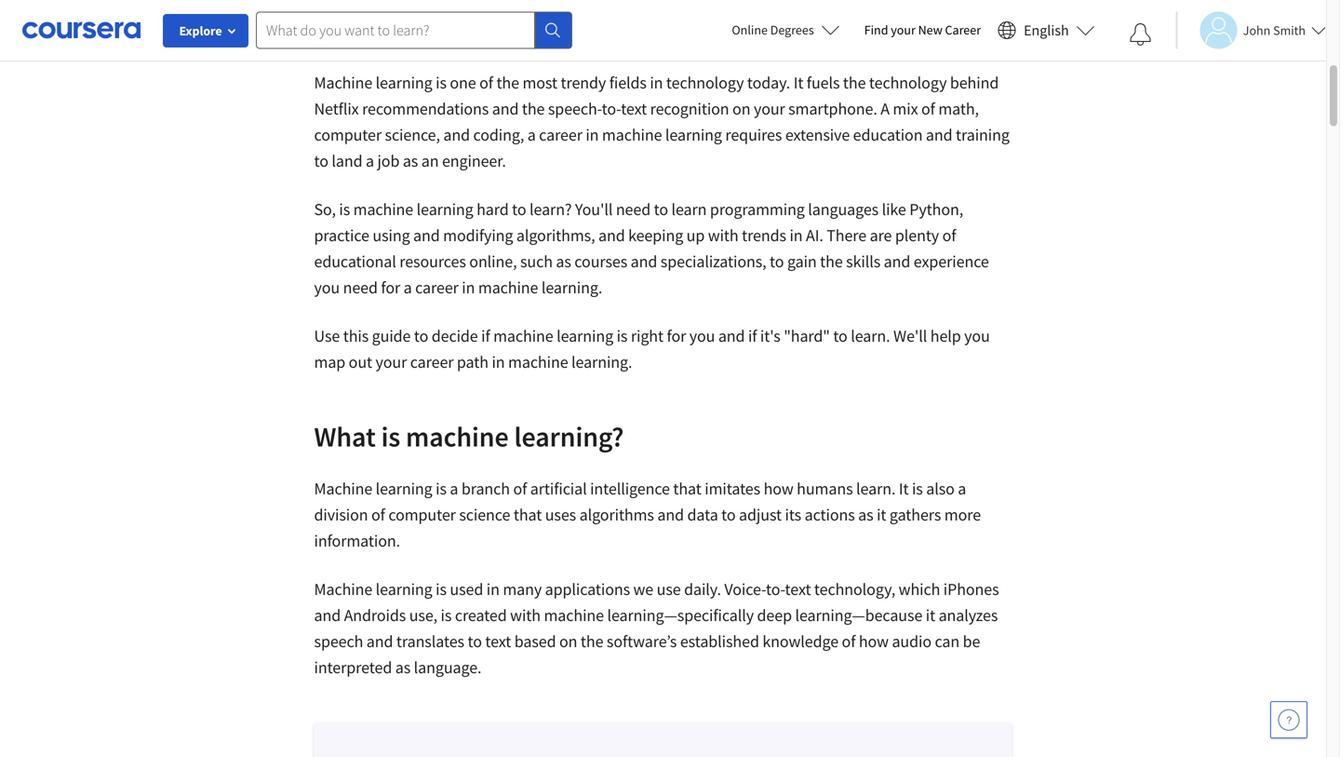 Task type: locate. For each thing, give the bounding box(es) containing it.
intelligence
[[590, 478, 670, 499]]

it left the gathers
[[877, 504, 887, 525]]

practice
[[314, 225, 370, 246]]

trendy
[[561, 72, 606, 93]]

there
[[827, 225, 867, 246]]

it up the gathers
[[899, 478, 909, 499]]

of
[[480, 72, 493, 93], [922, 98, 936, 119], [943, 225, 957, 246], [513, 478, 527, 499], [372, 504, 385, 525], [842, 631, 856, 652]]

0 horizontal spatial to-
[[602, 98, 621, 119]]

knowledge
[[763, 631, 839, 652]]

resources
[[400, 251, 466, 272]]

for down educational
[[381, 277, 401, 298]]

the
[[497, 72, 520, 93], [844, 72, 866, 93], [522, 98, 545, 119], [820, 251, 843, 272], [581, 631, 604, 652]]

courses
[[575, 251, 628, 272]]

and down 'keeping'
[[631, 251, 658, 272]]

1 horizontal spatial that
[[674, 478, 702, 499]]

and left "data"
[[658, 504, 684, 525]]

learn. up the gathers
[[857, 478, 896, 499]]

is left used
[[436, 579, 447, 600]]

0 vertical spatial machine
[[314, 72, 373, 93]]

1 machine from the top
[[314, 72, 373, 93]]

based
[[515, 631, 556, 652]]

for
[[381, 277, 401, 298], [667, 325, 686, 346]]

None search field
[[256, 12, 573, 49]]

if left it's
[[749, 325, 757, 346]]

1 horizontal spatial to-
[[766, 579, 785, 600]]

1 horizontal spatial on
[[733, 98, 751, 119]]

machine up using
[[353, 199, 414, 220]]

explore
[[179, 22, 222, 39]]

machine inside machine learning is used in many applications we use daily. voice-to-text technology, which iphones and androids use, is created with machine learning—specifically deep learning—because it analyzes speech and translates to text based on the software's established knowledge of how audio can be interpreted as language.
[[314, 579, 373, 600]]

0 horizontal spatial it
[[794, 72, 804, 93]]

how down learning—because
[[859, 631, 889, 652]]

also
[[927, 478, 955, 499]]

0 horizontal spatial technology
[[667, 72, 744, 93]]

of down learning—because
[[842, 631, 856, 652]]

find your new career
[[865, 21, 981, 38]]

1 horizontal spatial text
[[621, 98, 647, 119]]

1 horizontal spatial technology
[[870, 72, 947, 93]]

2 if from the left
[[749, 325, 757, 346]]

your inside "machine learning is one of the most trendy fields in technology today. it fuels the technology behind netflix recommendations and the speech-to-text recognition on your smartphone. a mix of math, computer science, and coding, a career in machine learning requires extensive education and training to land a job as an engineer."
[[754, 98, 786, 119]]

use,
[[409, 605, 438, 626]]

it
[[877, 504, 887, 525], [926, 605, 936, 626]]

if
[[482, 325, 490, 346], [749, 325, 757, 346]]

you right "help"
[[965, 325, 990, 346]]

1 horizontal spatial it
[[926, 605, 936, 626]]

0 vertical spatial on
[[733, 98, 751, 119]]

learning left right
[[557, 325, 614, 346]]

in right fields
[[650, 72, 663, 93]]

of inside so, is machine learning hard to learn? you'll need to learn programming languages like python, practice using and modifying algorithms, and keeping up with trends in ai. there are plenty of educational resources online, such as courses and specializations, to gain the skills and experience you need for a career in machine learning.
[[943, 225, 957, 246]]

education
[[854, 124, 923, 145]]

with
[[708, 225, 739, 246], [510, 605, 541, 626]]

androids
[[344, 605, 406, 626]]

learning. inside so, is machine learning hard to learn? you'll need to learn programming languages like python, practice using and modifying algorithms, and keeping up with trends in ai. there are plenty of educational resources online, such as courses and specializations, to gain the skills and experience you need for a career in machine learning.
[[542, 277, 603, 298]]

learning inside so, is machine learning hard to learn? you'll need to learn programming languages like python, practice using and modifying algorithms, and keeping up with trends in ai. there are plenty of educational resources online, such as courses and specializations, to gain the skills and experience you need for a career in machine learning.
[[417, 199, 474, 220]]

it inside 'machine learning is a branch of artificial intelligence that imitates how humans learn. it is also a division of computer science that uses algorithms and data to adjust its actions as it gathers more information.'
[[899, 478, 909, 499]]

computer up land
[[314, 124, 382, 145]]

in left ai.
[[790, 225, 803, 246]]

as down translates
[[395, 657, 411, 678]]

algorithms,
[[517, 225, 595, 246]]

technology up the recognition
[[667, 72, 744, 93]]

1 vertical spatial career
[[415, 277, 459, 298]]

that left uses
[[514, 504, 542, 525]]

right
[[631, 325, 664, 346]]

and up courses
[[599, 225, 625, 246]]

0 vertical spatial to-
[[602, 98, 621, 119]]

how inside 'machine learning is a branch of artificial intelligence that imitates how humans learn. it is also a division of computer science that uses algorithms and data to adjust its actions as it gathers more information.'
[[764, 478, 794, 499]]

machine inside machine learning is used in many applications we use daily. voice-to-text technology, which iphones and androids use, is created with machine learning—specifically deep learning—because it analyzes speech and translates to text based on the software's established knowledge of how audio can be interpreted as language.
[[544, 605, 604, 626]]

learning up modifying
[[417, 199, 474, 220]]

iphones
[[944, 579, 1000, 600]]

as right actions
[[859, 504, 874, 525]]

find your new career link
[[855, 19, 991, 42]]

your inside find your new career "link"
[[891, 21, 916, 38]]

0 vertical spatial how
[[764, 478, 794, 499]]

the inside machine learning is used in many applications we use daily. voice-to-text technology, which iphones and androids use, is created with machine learning—specifically deep learning—because it analyzes speech and translates to text based on the software's established knowledge of how audio can be interpreted as language.
[[581, 631, 604, 652]]

machine inside "machine learning is one of the most trendy fields in technology today. it fuels the technology behind netflix recommendations and the speech-to-text recognition on your smartphone. a mix of math, computer science, and coding, a career in machine learning requires extensive education and training to land a job as an engineer."
[[314, 72, 373, 93]]

1 horizontal spatial computer
[[389, 504, 456, 525]]

text up deep
[[785, 579, 811, 600]]

a right coding, in the top of the page
[[528, 124, 536, 145]]

math,
[[939, 98, 979, 119]]

learning up use,
[[376, 579, 433, 600]]

it inside "machine learning is one of the most trendy fields in technology today. it fuels the technology behind netflix recommendations and the speech-to-text recognition on your smartphone. a mix of math, computer science, and coding, a career in machine learning requires extensive education and training to land a job as an engineer."
[[794, 72, 804, 93]]

1 vertical spatial with
[[510, 605, 541, 626]]

language.
[[414, 657, 482, 678]]

computer inside "machine learning is one of the most trendy fields in technology today. it fuels the technology behind netflix recommendations and the speech-to-text recognition on your smartphone. a mix of math, computer science, and coding, a career in machine learning requires extensive education and training to land a job as an engineer."
[[314, 124, 382, 145]]

1 vertical spatial learning.
[[572, 352, 633, 372]]

learning. inside the use this guide to decide if machine learning is right for you and if it's "hard" to learn. we'll help you map out your career path in machine learning.
[[572, 352, 633, 372]]

0 vertical spatial for
[[381, 277, 401, 298]]

path
[[457, 352, 489, 372]]

to right "data"
[[722, 504, 736, 525]]

as inside machine learning is used in many applications we use daily. voice-to-text technology, which iphones and androids use, is created with machine learning—specifically deep learning—because it analyzes speech and translates to text based on the software's established knowledge of how audio can be interpreted as language.
[[395, 657, 411, 678]]

need up 'keeping'
[[616, 199, 651, 220]]

machine down fields
[[602, 124, 662, 145]]

in right path
[[492, 352, 505, 372]]

use
[[657, 579, 681, 600]]

and left it's
[[719, 325, 745, 346]]

requires
[[726, 124, 782, 145]]

and down the math,
[[926, 124, 953, 145]]

your down guide
[[376, 352, 407, 372]]

machine down online,
[[478, 277, 539, 298]]

your down today.
[[754, 98, 786, 119]]

career down "decide"
[[410, 352, 454, 372]]

learning.
[[542, 277, 603, 298], [572, 352, 633, 372]]

educational
[[314, 251, 396, 272]]

as inside "machine learning is one of the most trendy fields in technology today. it fuels the technology behind netflix recommendations and the speech-to-text recognition on your smartphone. a mix of math, computer science, and coding, a career in machine learning requires extensive education and training to land a job as an engineer."
[[403, 150, 418, 171]]

and down androids
[[367, 631, 393, 652]]

if up path
[[482, 325, 490, 346]]

the right gain
[[820, 251, 843, 272]]

audio
[[892, 631, 932, 652]]

1 vertical spatial your
[[754, 98, 786, 119]]

on right based
[[560, 631, 578, 652]]

coding,
[[473, 124, 524, 145]]

2 vertical spatial career
[[410, 352, 454, 372]]

learning. down courses
[[542, 277, 603, 298]]

with inside machine learning is used in many applications we use daily. voice-to-text technology, which iphones and androids use, is created with machine learning—specifically deep learning—because it analyzes speech and translates to text based on the software's established knowledge of how audio can be interpreted as language.
[[510, 605, 541, 626]]

to inside machine learning is used in many applications we use daily. voice-to-text technology, which iphones and androids use, is created with machine learning—specifically deep learning—because it analyzes speech and translates to text based on the software's established knowledge of how audio can be interpreted as language.
[[468, 631, 482, 652]]

is left branch
[[436, 478, 447, 499]]

is left one
[[436, 72, 447, 93]]

is left also
[[912, 478, 923, 499]]

1 horizontal spatial if
[[749, 325, 757, 346]]

0 vertical spatial it
[[794, 72, 804, 93]]

the left software's
[[581, 631, 604, 652]]

1 vertical spatial computer
[[389, 504, 456, 525]]

that up "data"
[[674, 478, 702, 499]]

career down speech-
[[539, 124, 583, 145]]

guide
[[372, 325, 411, 346]]

1 vertical spatial machine
[[314, 478, 373, 499]]

with down many
[[510, 605, 541, 626]]

a down resources
[[404, 277, 412, 298]]

1 vertical spatial it
[[899, 478, 909, 499]]

to- down fields
[[602, 98, 621, 119]]

in down speech-
[[586, 124, 599, 145]]

specializations,
[[661, 251, 767, 272]]

1 vertical spatial it
[[926, 605, 936, 626]]

1 horizontal spatial with
[[708, 225, 739, 246]]

1 vertical spatial on
[[560, 631, 578, 652]]

machine for netflix
[[314, 72, 373, 93]]

machine right "decide"
[[494, 325, 554, 346]]

a left branch
[[450, 478, 458, 499]]

use this guide to decide if machine learning is right for you and if it's "hard" to learn. we'll help you map out your career path in machine learning.
[[314, 325, 990, 372]]

0 horizontal spatial on
[[560, 631, 578, 652]]

1 vertical spatial to-
[[766, 579, 785, 600]]

and inside 'machine learning is a branch of artificial intelligence that imitates how humans learn. it is also a division of computer science that uses algorithms and data to adjust its actions as it gathers more information.'
[[658, 504, 684, 525]]

learning inside the use this guide to decide if machine learning is right for you and if it's "hard" to learn. we'll help you map out your career path in machine learning.
[[557, 325, 614, 346]]

learning inside machine learning is used in many applications we use daily. voice-to-text technology, which iphones and androids use, is created with machine learning—specifically deep learning—because it analyzes speech and translates to text based on the software's established knowledge of how audio can be interpreted as language.
[[376, 579, 433, 600]]

machine
[[602, 124, 662, 145], [353, 199, 414, 220], [478, 277, 539, 298], [494, 325, 554, 346], [508, 352, 568, 372], [406, 419, 509, 454], [544, 605, 604, 626]]

artificial
[[531, 478, 587, 499]]

technology,
[[815, 579, 896, 600]]

0 vertical spatial learning.
[[542, 277, 603, 298]]

in right used
[[487, 579, 500, 600]]

0 vertical spatial learn.
[[851, 325, 891, 346]]

career
[[539, 124, 583, 145], [415, 277, 459, 298], [410, 352, 454, 372]]

and up engineer.
[[444, 124, 470, 145]]

1 horizontal spatial how
[[859, 631, 889, 652]]

text down "created"
[[485, 631, 511, 652]]

2 horizontal spatial you
[[965, 325, 990, 346]]

keeping
[[629, 225, 684, 246]]

career inside "machine learning is one of the most trendy fields in technology today. it fuels the technology behind netflix recommendations and the speech-to-text recognition on your smartphone. a mix of math, computer science, and coding, a career in machine learning requires extensive education and training to land a job as an engineer."
[[539, 124, 583, 145]]

machine up the division
[[314, 478, 373, 499]]

you
[[314, 277, 340, 298], [690, 325, 715, 346], [965, 325, 990, 346]]

machine
[[314, 72, 373, 93], [314, 478, 373, 499], [314, 579, 373, 600]]

job
[[378, 150, 400, 171]]

of right mix
[[922, 98, 936, 119]]

it inside 'machine learning is a branch of artificial intelligence that imitates how humans learn. it is also a division of computer science that uses algorithms and data to adjust its actions as it gathers more information.'
[[877, 504, 887, 525]]

0 vertical spatial career
[[539, 124, 583, 145]]

technology
[[667, 72, 744, 93], [870, 72, 947, 93]]

your
[[891, 21, 916, 38], [754, 98, 786, 119], [376, 352, 407, 372]]

1 horizontal spatial for
[[667, 325, 686, 346]]

0 horizontal spatial text
[[485, 631, 511, 652]]

is right so,
[[339, 199, 350, 220]]

the inside so, is machine learning hard to learn? you'll need to learn programming languages like python, practice using and modifying algorithms, and keeping up with trends in ai. there are plenty of educational resources online, such as courses and specializations, to gain the skills and experience you need for a career in machine learning.
[[820, 251, 843, 272]]

you down educational
[[314, 277, 340, 298]]

a left job
[[366, 150, 374, 171]]

of up experience
[[943, 225, 957, 246]]

0 horizontal spatial how
[[764, 478, 794, 499]]

how inside machine learning is used in many applications we use daily. voice-to-text technology, which iphones and androids use, is created with machine learning—specifically deep learning—because it analyzes speech and translates to text based on the software's established knowledge of how audio can be interpreted as language.
[[859, 631, 889, 652]]

it down "which"
[[926, 605, 936, 626]]

0 horizontal spatial it
[[877, 504, 887, 525]]

1 horizontal spatial your
[[754, 98, 786, 119]]

to left land
[[314, 150, 329, 171]]

1 vertical spatial text
[[785, 579, 811, 600]]

machine down applications
[[544, 605, 604, 626]]

your right find
[[891, 21, 916, 38]]

learn. inside the use this guide to decide if machine learning is right for you and if it's "hard" to learn. we'll help you map out your career path in machine learning.
[[851, 325, 891, 346]]

computer left science
[[389, 504, 456, 525]]

is right 'what'
[[381, 419, 401, 454]]

gathers
[[890, 504, 942, 525]]

1 vertical spatial how
[[859, 631, 889, 652]]

2 vertical spatial your
[[376, 352, 407, 372]]

0 horizontal spatial you
[[314, 277, 340, 298]]

0 vertical spatial with
[[708, 225, 739, 246]]

programming
[[710, 199, 805, 220]]

0 horizontal spatial for
[[381, 277, 401, 298]]

0 vertical spatial need
[[616, 199, 651, 220]]

2 horizontal spatial your
[[891, 21, 916, 38]]

learning up information.
[[376, 478, 433, 499]]

how
[[764, 478, 794, 499], [859, 631, 889, 652]]

online degrees
[[732, 21, 814, 38]]

0 horizontal spatial with
[[510, 605, 541, 626]]

1 vertical spatial learn.
[[857, 478, 896, 499]]

0 horizontal spatial if
[[482, 325, 490, 346]]

more
[[945, 504, 981, 525]]

need down educational
[[343, 277, 378, 298]]

can
[[935, 631, 960, 652]]

1 horizontal spatial need
[[616, 199, 651, 220]]

how up its
[[764, 478, 794, 499]]

help
[[931, 325, 962, 346]]

2 vertical spatial machine
[[314, 579, 373, 600]]

for right right
[[667, 325, 686, 346]]

0 vertical spatial it
[[877, 504, 887, 525]]

2 vertical spatial text
[[485, 631, 511, 652]]

speech-
[[548, 98, 602, 119]]

1 horizontal spatial it
[[899, 478, 909, 499]]

in inside machine learning is used in many applications we use daily. voice-to-text technology, which iphones and androids use, is created with machine learning—specifically deep learning—because it analyzes speech and translates to text based on the software's established knowledge of how audio can be interpreted as language.
[[487, 579, 500, 600]]

modifying
[[443, 225, 513, 246]]

to-
[[602, 98, 621, 119], [766, 579, 785, 600]]

as right such
[[556, 251, 572, 272]]

text down fields
[[621, 98, 647, 119]]

on up requires
[[733, 98, 751, 119]]

it left fuels
[[794, 72, 804, 93]]

recommendations
[[362, 98, 489, 119]]

0 horizontal spatial your
[[376, 352, 407, 372]]

computer
[[314, 124, 382, 145], [389, 504, 456, 525]]

skills
[[847, 251, 881, 272]]

3 machine from the top
[[314, 579, 373, 600]]

what is machine learning?
[[314, 419, 624, 454]]

decide
[[432, 325, 478, 346]]

information.
[[314, 530, 400, 551]]

0 vertical spatial your
[[891, 21, 916, 38]]

to
[[314, 150, 329, 171], [512, 199, 527, 220], [654, 199, 669, 220], [770, 251, 784, 272], [414, 325, 429, 346], [834, 325, 848, 346], [722, 504, 736, 525], [468, 631, 482, 652]]

learning. down right
[[572, 352, 633, 372]]

computer inside 'machine learning is a branch of artificial intelligence that imitates how humans learn. it is also a division of computer science that uses algorithms and data to adjust its actions as it gathers more information.'
[[389, 504, 456, 525]]

gain
[[788, 251, 817, 272]]

technology up mix
[[870, 72, 947, 93]]

to- up deep
[[766, 579, 785, 600]]

learn. left we'll
[[851, 325, 891, 346]]

degrees
[[771, 21, 814, 38]]

0 vertical spatial computer
[[314, 124, 382, 145]]

0 horizontal spatial that
[[514, 504, 542, 525]]

2 horizontal spatial text
[[785, 579, 811, 600]]

fuels
[[807, 72, 840, 93]]

1 vertical spatial for
[[667, 325, 686, 346]]

with right the up
[[708, 225, 739, 246]]

learning—specifically
[[608, 605, 754, 626]]

1 vertical spatial need
[[343, 277, 378, 298]]

the down the 'most'
[[522, 98, 545, 119]]

2 machine from the top
[[314, 478, 373, 499]]

0 horizontal spatial computer
[[314, 124, 382, 145]]

you right right
[[690, 325, 715, 346]]

is
[[436, 72, 447, 93], [339, 199, 350, 220], [617, 325, 628, 346], [381, 419, 401, 454], [436, 478, 447, 499], [912, 478, 923, 499], [436, 579, 447, 600], [441, 605, 452, 626]]

a inside so, is machine learning hard to learn? you'll need to learn programming languages like python, practice using and modifying algorithms, and keeping up with trends in ai. there are plenty of educational resources online, such as courses and specializations, to gain the skills and experience you need for a career in machine learning.
[[404, 277, 412, 298]]

machine inside "machine learning is one of the most trendy fields in technology today. it fuels the technology behind netflix recommendations and the speech-to-text recognition on your smartphone. a mix of math, computer science, and coding, a career in machine learning requires extensive education and training to land a job as an engineer."
[[602, 124, 662, 145]]

training
[[956, 124, 1010, 145]]

as inside 'machine learning is a branch of artificial intelligence that imitates how humans learn. it is also a division of computer science that uses algorithms and data to adjust its actions as it gathers more information.'
[[859, 504, 874, 525]]

experience
[[914, 251, 990, 272]]

career down resources
[[415, 277, 459, 298]]

adjust
[[739, 504, 782, 525]]

today.
[[748, 72, 791, 93]]

machine inside 'machine learning is a branch of artificial intelligence that imitates how humans learn. it is also a division of computer science that uses algorithms and data to adjust its actions as it gathers more information.'
[[314, 478, 373, 499]]

and inside the use this guide to decide if machine learning is right for you and if it's "hard" to learn. we'll help you map out your career path in machine learning.
[[719, 325, 745, 346]]

machine up androids
[[314, 579, 373, 600]]

career inside the use this guide to decide if machine learning is right for you and if it's "hard" to learn. we'll help you map out your career path in machine learning.
[[410, 352, 454, 372]]

0 vertical spatial text
[[621, 98, 647, 119]]



Task type: vqa. For each thing, say whether or not it's contained in the screenshot.
Such
yes



Task type: describe. For each thing, give the bounding box(es) containing it.
your inside the use this guide to decide if machine learning is right for you and if it's "hard" to learn. we'll help you map out your career path in machine learning.
[[376, 352, 407, 372]]

plenty
[[896, 225, 940, 246]]

use
[[314, 325, 340, 346]]

ai.
[[806, 225, 824, 246]]

0 vertical spatial that
[[674, 478, 702, 499]]

to- inside machine learning is used in many applications we use daily. voice-to-text technology, which iphones and androids use, is created with machine learning—specifically deep learning—because it analyzes speech and translates to text based on the software's established knowledge of how audio can be interpreted as language.
[[766, 579, 785, 600]]

online,
[[470, 251, 517, 272]]

mix
[[893, 98, 919, 119]]

learning?
[[514, 419, 624, 454]]

established
[[680, 631, 760, 652]]

it inside machine learning is used in many applications we use daily. voice-to-text technology, which iphones and androids use, is created with machine learning—specifically deep learning—because it analyzes speech and translates to text based on the software's established knowledge of how audio can be interpreted as language.
[[926, 605, 936, 626]]

you inside so, is machine learning hard to learn? you'll need to learn programming languages like python, practice using and modifying algorithms, and keeping up with trends in ai. there are plenty of educational resources online, such as courses and specializations, to gain the skills and experience you need for a career in machine learning.
[[314, 277, 340, 298]]

for inside so, is machine learning hard to learn? you'll need to learn programming languages like python, practice using and modifying algorithms, and keeping up with trends in ai. there are plenty of educational resources online, such as courses and specializations, to gain the skills and experience you need for a career in machine learning.
[[381, 277, 401, 298]]

on inside "machine learning is one of the most trendy fields in technology today. it fuels the technology behind netflix recommendations and the speech-to-text recognition on your smartphone. a mix of math, computer science, and coding, a career in machine learning requires extensive education and training to land a job as an engineer."
[[733, 98, 751, 119]]

learn
[[672, 199, 707, 220]]

career
[[946, 21, 981, 38]]

we
[[634, 579, 654, 600]]

machine right path
[[508, 352, 568, 372]]

so,
[[314, 199, 336, 220]]

what
[[314, 419, 376, 454]]

as inside so, is machine learning hard to learn? you'll need to learn programming languages like python, practice using and modifying algorithms, and keeping up with trends in ai. there are plenty of educational resources online, such as courses and specializations, to gain the skills and experience you need for a career in machine learning.
[[556, 251, 572, 272]]

data
[[688, 504, 719, 525]]

speech
[[314, 631, 363, 652]]

english button
[[991, 0, 1103, 61]]

you'll
[[575, 199, 613, 220]]

and up speech
[[314, 605, 341, 626]]

explore button
[[163, 14, 249, 47]]

recognition
[[650, 98, 730, 119]]

science,
[[385, 124, 440, 145]]

hard
[[477, 199, 509, 220]]

in inside the use this guide to decide if machine learning is right for you and if it's "hard" to learn. we'll help you map out your career path in machine learning.
[[492, 352, 505, 372]]

created
[[455, 605, 507, 626]]

applications
[[545, 579, 630, 600]]

to right hard
[[512, 199, 527, 220]]

of inside machine learning is used in many applications we use daily. voice-to-text technology, which iphones and androids use, is created with machine learning—specifically deep learning—because it analyzes speech and translates to text based on the software's established knowledge of how audio can be interpreted as language.
[[842, 631, 856, 652]]

for inside the use this guide to decide if machine learning is right for you and if it's "hard" to learn. we'll help you map out your career path in machine learning.
[[667, 325, 686, 346]]

[featured image]:  a female wearing a white top and glasses. she has long brown hair. she is sitting in front of her laptop, holding a pen in her hand. image
[[314, 0, 1013, 25]]

engineer.
[[442, 150, 506, 171]]

its
[[785, 504, 802, 525]]

is inside "machine learning is one of the most trendy fields in technology today. it fuels the technology behind netflix recommendations and the speech-to-text recognition on your smartphone. a mix of math, computer science, and coding, a career in machine learning requires extensive education and training to land a job as an engineer."
[[436, 72, 447, 93]]

1 vertical spatial that
[[514, 504, 542, 525]]

an
[[422, 150, 439, 171]]

the left the 'most'
[[497, 72, 520, 93]]

a right also
[[958, 478, 967, 499]]

1 horizontal spatial you
[[690, 325, 715, 346]]

such
[[520, 251, 553, 272]]

learn?
[[530, 199, 572, 220]]

are
[[870, 225, 892, 246]]

languages
[[808, 199, 879, 220]]

learning down the recognition
[[666, 124, 722, 145]]

machine learning is one of the most trendy fields in technology today. it fuels the technology behind netflix recommendations and the speech-to-text recognition on your smartphone. a mix of math, computer science, and coding, a career in machine learning requires extensive education and training to land a job as an engineer.
[[314, 72, 1010, 171]]

learning up recommendations
[[376, 72, 433, 93]]

uses
[[545, 504, 576, 525]]

algorithms
[[580, 504, 654, 525]]

2 technology from the left
[[870, 72, 947, 93]]

and up coding, in the top of the page
[[492, 98, 519, 119]]

which
[[899, 579, 941, 600]]

1 technology from the left
[[667, 72, 744, 93]]

humans
[[797, 478, 853, 499]]

to left gain
[[770, 251, 784, 272]]

in down online,
[[462, 277, 475, 298]]

machine up branch
[[406, 419, 509, 454]]

machine for division
[[314, 478, 373, 499]]

find
[[865, 21, 889, 38]]

be
[[963, 631, 981, 652]]

and down are
[[884, 251, 911, 272]]

the right fuels
[[844, 72, 866, 93]]

on inside machine learning is used in many applications we use daily. voice-to-text technology, which iphones and androids use, is created with machine learning—specifically deep learning—because it analyzes speech and translates to text based on the software's established knowledge of how audio can be interpreted as language.
[[560, 631, 578, 652]]

translates
[[397, 631, 465, 652]]

to right guide
[[414, 325, 429, 346]]

it's
[[761, 325, 781, 346]]

most
[[523, 72, 558, 93]]

to up 'keeping'
[[654, 199, 669, 220]]

branch
[[462, 478, 510, 499]]

smartphone.
[[789, 98, 878, 119]]

is right use,
[[441, 605, 452, 626]]

learning inside 'machine learning is a branch of artificial intelligence that imitates how humans learn. it is also a division of computer science that uses algorithms and data to adjust its actions as it gathers more information.'
[[376, 478, 433, 499]]

actions
[[805, 504, 855, 525]]

division
[[314, 504, 368, 525]]

of up information.
[[372, 504, 385, 525]]

learning—because
[[796, 605, 923, 626]]

online
[[732, 21, 768, 38]]

using
[[373, 225, 410, 246]]

is inside the use this guide to decide if machine learning is right for you and if it's "hard" to learn. we'll help you map out your career path in machine learning.
[[617, 325, 628, 346]]

machine learning is used in many applications we use daily. voice-to-text technology, which iphones and androids use, is created with machine learning—specifically deep learning—because it analyzes speech and translates to text based on the software's established knowledge of how audio can be interpreted as language.
[[314, 579, 1000, 678]]

online degrees button
[[717, 9, 855, 50]]

to inside "machine learning is one of the most trendy fields in technology today. it fuels the technology behind netflix recommendations and the speech-to-text recognition on your smartphone. a mix of math, computer science, and coding, a career in machine learning requires extensive education and training to land a job as an engineer."
[[314, 150, 329, 171]]

to right "hard"
[[834, 325, 848, 346]]

and up resources
[[413, 225, 440, 246]]

machine for androids
[[314, 579, 373, 600]]

to- inside "machine learning is one of the most trendy fields in technology today. it fuels the technology behind netflix recommendations and the speech-to-text recognition on your smartphone. a mix of math, computer science, and coding, a career in machine learning requires extensive education and training to land a job as an engineer."
[[602, 98, 621, 119]]

is inside so, is machine learning hard to learn? you'll need to learn programming languages like python, practice using and modifying algorithms, and keeping up with trends in ai. there are plenty of educational resources online, such as courses and specializations, to gain the skills and experience you need for a career in machine learning.
[[339, 199, 350, 220]]

software's
[[607, 631, 677, 652]]

What do you want to learn? text field
[[256, 12, 535, 49]]

with inside so, is machine learning hard to learn? you'll need to learn programming languages like python, practice using and modifying algorithms, and keeping up with trends in ai. there are plenty of educational resources online, such as courses and specializations, to gain the skills and experience you need for a career in machine learning.
[[708, 225, 739, 246]]

john smith button
[[1177, 12, 1327, 49]]

fields
[[610, 72, 647, 93]]

1 if from the left
[[482, 325, 490, 346]]

learn. inside 'machine learning is a branch of artificial intelligence that imitates how humans learn. it is also a division of computer science that uses algorithms and data to adjust its actions as it gathers more information.'
[[857, 478, 896, 499]]

used
[[450, 579, 484, 600]]

help center image
[[1278, 709, 1301, 731]]

of right branch
[[513, 478, 527, 499]]

python,
[[910, 199, 964, 220]]

we'll
[[894, 325, 928, 346]]

career inside so, is machine learning hard to learn? you'll need to learn programming languages like python, practice using and modifying algorithms, and keeping up with trends in ai. there are plenty of educational resources online, such as courses and specializations, to gain the skills and experience you need for a career in machine learning.
[[415, 277, 459, 298]]

0 horizontal spatial need
[[343, 277, 378, 298]]

smith
[[1274, 22, 1306, 39]]

this
[[343, 325, 369, 346]]

imitates
[[705, 478, 761, 499]]

map
[[314, 352, 346, 372]]

text inside "machine learning is one of the most trendy fields in technology today. it fuels the technology behind netflix recommendations and the speech-to-text recognition on your smartphone. a mix of math, computer science, and coding, a career in machine learning requires extensive education and training to land a job as an engineer."
[[621, 98, 647, 119]]

english
[[1024, 21, 1070, 40]]

show notifications image
[[1130, 23, 1153, 46]]

daily.
[[684, 579, 721, 600]]

like
[[882, 199, 907, 220]]

to inside 'machine learning is a branch of artificial intelligence that imitates how humans learn. it is also a division of computer science that uses algorithms and data to adjust its actions as it gathers more information.'
[[722, 504, 736, 525]]

"hard"
[[784, 325, 830, 346]]

deep
[[757, 605, 792, 626]]

many
[[503, 579, 542, 600]]

a
[[881, 98, 890, 119]]

of right one
[[480, 72, 493, 93]]

netflix
[[314, 98, 359, 119]]

coursera image
[[22, 15, 141, 45]]

science
[[459, 504, 511, 525]]

machine learning is a branch of artificial intelligence that imitates how humans learn. it is also a division of computer science that uses algorithms and data to adjust its actions as it gathers more information.
[[314, 478, 981, 551]]

up
[[687, 225, 705, 246]]

new
[[919, 21, 943, 38]]



